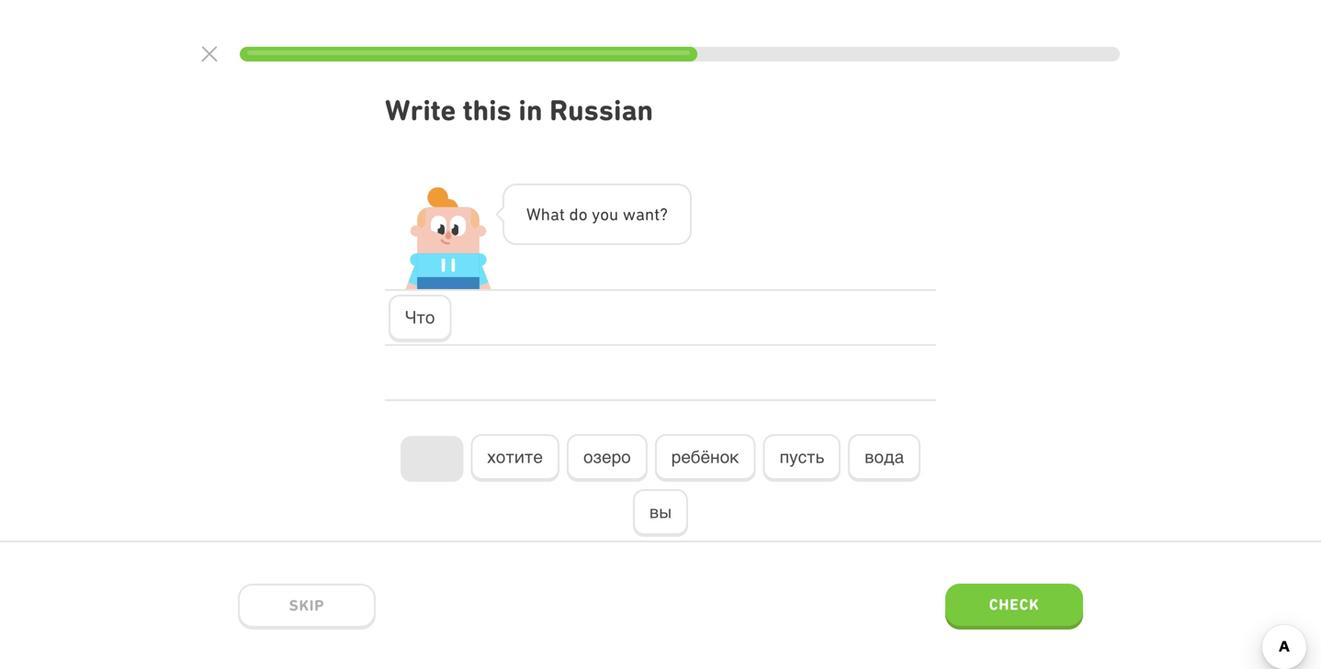 Task type: locate. For each thing, give the bounding box(es) containing it.
a left d
[[550, 204, 560, 224]]

progress bar
[[240, 47, 1120, 62]]

1 a from the left
[[550, 204, 560, 224]]

t right w
[[655, 204, 660, 224]]

in
[[519, 93, 543, 127]]

w h a t d o y o u
[[527, 204, 619, 224]]

1 horizontal spatial t
[[655, 204, 660, 224]]

1 t from the left
[[560, 204, 565, 224]]

2 a from the left
[[636, 204, 645, 224]]

1 horizontal spatial o
[[600, 204, 609, 224]]

y
[[592, 204, 600, 224]]

1 o from the left
[[579, 204, 588, 224]]

h
[[541, 204, 550, 224]]

?
[[660, 204, 668, 224]]

a left ?
[[636, 204, 645, 224]]

t for n
[[655, 204, 660, 224]]

ребёнок
[[672, 448, 739, 467]]

вода
[[865, 448, 904, 467]]

1 horizontal spatial a
[[636, 204, 645, 224]]

u
[[609, 204, 619, 224]]

o left w
[[600, 204, 609, 224]]

0 horizontal spatial t
[[560, 204, 565, 224]]

o
[[579, 204, 588, 224], [600, 204, 609, 224]]

вы button
[[633, 490, 688, 538]]

0 horizontal spatial o
[[579, 204, 588, 224]]

t
[[560, 204, 565, 224], [655, 204, 660, 224]]

skip button
[[238, 584, 376, 630]]

w
[[623, 204, 636, 224]]

a
[[550, 204, 560, 224], [636, 204, 645, 224]]

хотите button
[[471, 435, 560, 482]]

2 t from the left
[[655, 204, 660, 224]]

0 horizontal spatial a
[[550, 204, 560, 224]]

o left y
[[579, 204, 588, 224]]

check button
[[946, 584, 1083, 630]]

что button
[[389, 295, 452, 343]]

this
[[463, 93, 512, 127]]

d
[[569, 204, 579, 224]]

russian
[[550, 93, 653, 127]]

t left d
[[560, 204, 565, 224]]



Task type: vqa. For each thing, say whether or not it's contained in the screenshot.
leftmost 'o'
yes



Task type: describe. For each thing, give the bounding box(es) containing it.
write
[[385, 93, 456, 127]]

озеро button
[[567, 435, 648, 482]]

skip
[[289, 597, 325, 615]]

вы
[[650, 503, 672, 523]]

пусть button
[[763, 435, 841, 482]]

2 o from the left
[[600, 204, 609, 224]]

w
[[527, 204, 541, 224]]

вода button
[[848, 435, 921, 482]]

озеро
[[584, 448, 631, 467]]

w a n t ?
[[623, 204, 668, 224]]

write this in russian
[[385, 93, 653, 127]]

ребёнок button
[[655, 435, 756, 482]]

пусть
[[780, 448, 824, 467]]

хотите
[[487, 448, 543, 467]]

n
[[645, 204, 655, 224]]

что
[[405, 308, 435, 328]]

t for a
[[560, 204, 565, 224]]

check
[[989, 596, 1040, 614]]



